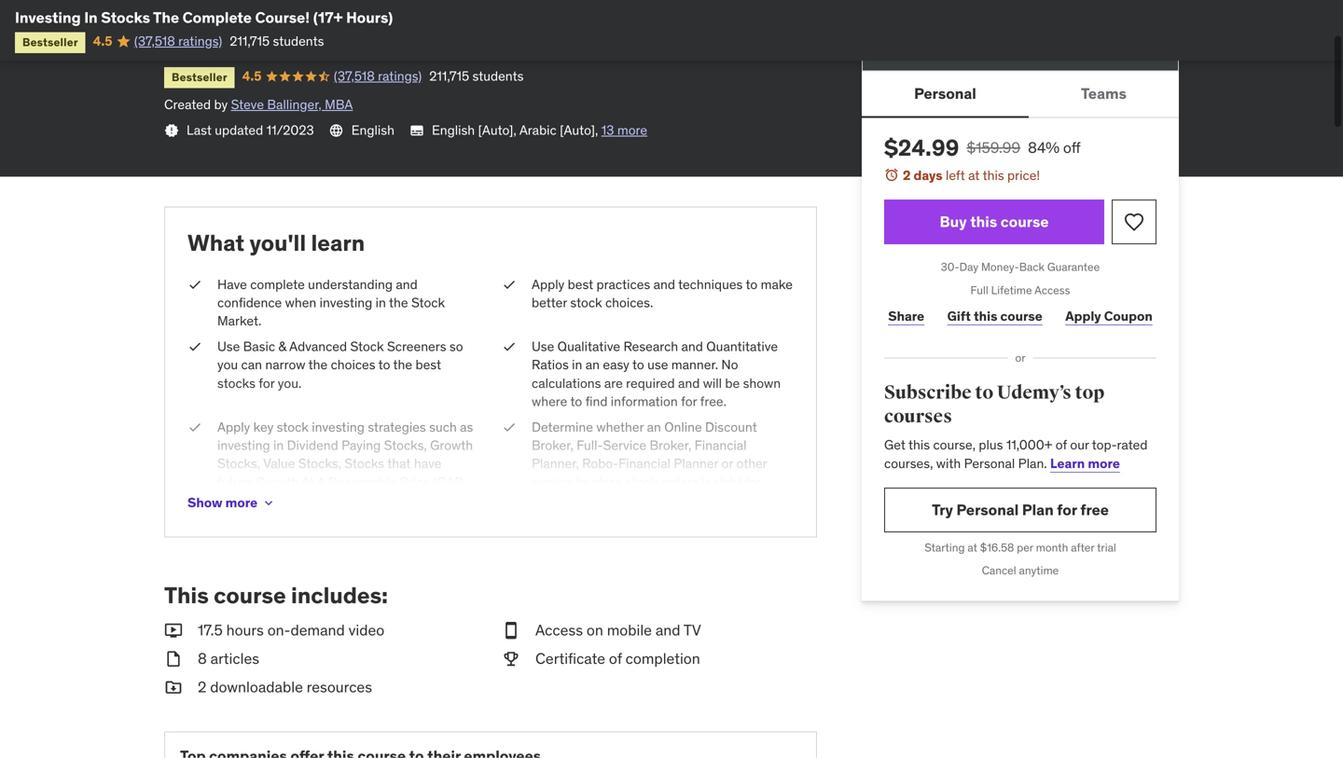 Task type: describe. For each thing, give the bounding box(es) containing it.
understanding
[[308, 276, 393, 293]]

starting
[[925, 541, 965, 555]]

english for english [auto], arabic [auto] , 13 more
[[432, 122, 475, 139]]

when
[[285, 294, 317, 311]]

choices.
[[606, 294, 654, 311]]

share
[[889, 308, 925, 325]]

use for use basic & advanced stock screeners so you can narrow the choices to the best stocks for you.
[[217, 338, 240, 355]]

in inside the have complete understanding and confidence when investing in the stock market.
[[376, 294, 386, 311]]

this course includes:
[[164, 582, 388, 610]]

2 vertical spatial personal
[[957, 501, 1019, 520]]

learn
[[311, 229, 365, 257]]

use qualitative research and quantitative ratios in an easy to use manner. no calculations are required and will be shown where to find information for free.
[[532, 338, 781, 410]]

0 vertical spatial or
[[1016, 351, 1026, 365]]

research
[[624, 338, 679, 355]]

created
[[164, 96, 211, 113]]

created by steve ballinger, mba
[[164, 96, 353, 113]]

service
[[532, 474, 574, 491]]

and down manner.
[[678, 375, 700, 392]]

the down advanced
[[309, 357, 328, 374]]

this down $159.99
[[983, 167, 1005, 184]]

apply coupon
[[1066, 308, 1153, 325]]

this
[[164, 582, 209, 610]]

determine whether an online discount broker, full-service broker, financial planner, robo-financial planner or other service to place stock orders is right for them.
[[532, 419, 768, 509]]

apply for apply best practices and techniques to make better stock choices.
[[532, 276, 565, 293]]

0 horizontal spatial stocks,
[[217, 456, 260, 472]]

learn
[[1051, 455, 1086, 472]]

bestseller for master stock market investing & trading in the stock market. top 1% instructor & millionaire investor. invest & trade!
[[172, 70, 227, 84]]

with
[[937, 455, 962, 472]]

certificate of completion
[[536, 650, 701, 669]]

1 vertical spatial 211,715
[[430, 68, 470, 84]]

xsmall image for apply best practices and techniques to make better stock choices.
[[502, 276, 517, 294]]

top
[[649, 4, 678, 26]]

1 horizontal spatial stocks,
[[298, 456, 341, 472]]

make
[[761, 276, 793, 293]]

and for understanding
[[396, 276, 418, 293]]

rated
[[1118, 437, 1148, 454]]

1 vertical spatial ratings)
[[378, 68, 422, 84]]

hours
[[226, 621, 264, 640]]

small image for access
[[502, 621, 521, 642]]

qualitative
[[558, 338, 621, 355]]

personal inside button
[[915, 84, 977, 103]]

1 horizontal spatial (37,518
[[334, 68, 375, 84]]

gift
[[948, 308, 971, 325]]

show more
[[188, 495, 258, 511]]

buy this course
[[940, 212, 1049, 231]]

0 horizontal spatial of
[[609, 650, 622, 669]]

tab list containing personal
[[862, 71, 1180, 118]]

online
[[665, 419, 702, 436]]

1 vertical spatial (37,518 ratings)
[[334, 68, 422, 84]]

xsmall image for have complete understanding and confidence when investing in the stock market.
[[188, 276, 203, 294]]

for inside use qualitative research and quantitative ratios in an easy to use manner. no calculations are required and will be shown where to find information for free.
[[681, 393, 697, 410]]

13 more button
[[602, 121, 648, 140]]

xsmall image inside show more button
[[261, 496, 276, 511]]

updated
[[215, 122, 263, 139]]

0 horizontal spatial ratings)
[[178, 33, 222, 49]]

to inside 'determine whether an online discount broker, full-service broker, financial planner, robo-financial planner or other service to place stock orders is right for them.'
[[576, 474, 588, 491]]

course,
[[934, 437, 976, 454]]

bestseller for investing in stocks the complete course! (17+ hours)
[[22, 35, 78, 49]]

to inside apply best practices and techniques to make better stock choices.
[[746, 276, 758, 293]]

starting at $16.58 per month after trial cancel anytime
[[925, 541, 1117, 578]]

access inside 30-day money-back guarantee full lifetime access
[[1035, 283, 1071, 298]]

alarm image
[[885, 167, 900, 182]]

to left 'use'
[[633, 357, 645, 374]]

get
[[885, 437, 906, 454]]

in
[[84, 8, 98, 27]]

ratios
[[532, 357, 569, 374]]

per
[[1017, 541, 1034, 555]]

in inside master stock market investing & trading in the stock market. top 1% instructor & millionaire investor. invest & trade!
[[487, 4, 501, 26]]

share button
[[885, 298, 929, 336]]

can
[[241, 357, 262, 374]]

0 vertical spatial stocks
[[101, 8, 150, 27]]

techniques
[[679, 276, 743, 293]]

what you'll learn
[[188, 229, 365, 257]]

you'll
[[250, 229, 306, 257]]

$24.99
[[885, 134, 960, 162]]

0 vertical spatial (37,518
[[134, 33, 175, 49]]

$24.99 $159.99 84% off
[[885, 134, 1081, 162]]

and for research
[[682, 338, 704, 355]]

market. inside master stock market investing & trading in the stock market. top 1% instructor & millionaire investor. invest & trade!
[[585, 4, 645, 26]]

8
[[198, 650, 207, 669]]

xsmall image for use
[[188, 338, 203, 356]]

shown
[[743, 375, 781, 392]]

articles
[[211, 650, 259, 669]]

this for gift
[[974, 308, 998, 325]]

top
[[1076, 382, 1105, 404]]

try
[[932, 501, 954, 520]]

1 vertical spatial growth
[[256, 474, 299, 491]]

use for use qualitative research and quantitative ratios in an easy to use manner. no calculations are required and will be shown where to find information for free.
[[532, 338, 555, 355]]

service
[[603, 437, 647, 454]]

investing inside master stock market investing & trading in the stock market. top 1% instructor & millionaire investor. invest & trade!
[[333, 4, 405, 26]]

[auto], arabic
[[478, 122, 557, 139]]

quantitative
[[707, 338, 778, 355]]

investor.
[[250, 28, 317, 51]]

the down screeners
[[393, 357, 413, 374]]

0 vertical spatial students
[[273, 33, 324, 49]]

video
[[349, 621, 385, 640]]

apply coupon button
[[1062, 298, 1157, 336]]

2 for 2 downloadable resources
[[198, 678, 207, 697]]

english [auto], arabic [auto] , 13 more
[[432, 122, 648, 139]]

investing inside the have complete understanding and confidence when investing in the stock market.
[[320, 294, 373, 311]]

0 vertical spatial financial
[[695, 437, 747, 454]]

personal button
[[862, 71, 1029, 116]]

after
[[1072, 541, 1095, 555]]

steve ballinger, mba link
[[231, 96, 353, 113]]

1 horizontal spatial students
[[473, 68, 524, 84]]

xsmall image for use qualitative research and quantitative ratios in an easy to use manner. no calculations are required and will be shown where to find information for free.
[[502, 338, 517, 356]]

and inside apply key stock investing strategies such as investing in dividend paying stocks, growth stocks, value stocks, stocks that have future growth at a reasonable price (garp) and more.
[[217, 492, 239, 509]]

coupon
[[1105, 308, 1153, 325]]

trading
[[424, 4, 483, 26]]

last updated 11/2023
[[187, 122, 314, 139]]

personal inside get this course, plus 11,000+ of our top-rated courses, with personal plan.
[[965, 455, 1016, 472]]

market
[[273, 4, 329, 26]]

access on mobile and tv
[[536, 621, 702, 640]]

millionaire
[[164, 28, 245, 51]]

an inside 'determine whether an online discount broker, full-service broker, financial planner, robo-financial planner or other service to place stock orders is right for them.'
[[647, 419, 662, 436]]

full
[[971, 283, 989, 298]]

whether
[[597, 419, 644, 436]]

more for show more
[[226, 495, 258, 511]]

in inside apply key stock investing strategies such as investing in dividend paying stocks, growth stocks, value stocks, stocks that have future growth at a reasonable price (garp) and more.
[[273, 437, 284, 454]]

0 horizontal spatial 211,715
[[230, 33, 270, 49]]

& inside use basic & advanced stock screeners so you can narrow the choices to the best stocks for you.
[[278, 338, 287, 355]]

value
[[263, 456, 295, 472]]

this for buy
[[971, 212, 998, 231]]

2 for 2 days left at this price!
[[903, 167, 911, 184]]

master stock market investing & trading in the stock market. top 1% instructor & millionaire investor. invest & trade!
[[164, 4, 802, 51]]

2 horizontal spatial stocks,
[[384, 437, 427, 454]]

0 horizontal spatial financial
[[619, 456, 671, 472]]

and for mobile
[[656, 621, 681, 640]]

stock inside the have complete understanding and confidence when investing in the stock market.
[[412, 294, 445, 311]]

0 vertical spatial 4.5
[[93, 33, 112, 49]]

in inside use qualitative research and quantitative ratios in an easy to use manner. no calculations are required and will be shown where to find information for free.
[[572, 357, 583, 374]]

subscribe
[[885, 382, 972, 404]]

11,000+
[[1007, 437, 1053, 454]]

place
[[592, 474, 623, 491]]

the inside the have complete understanding and confidence when investing in the stock market.
[[389, 294, 408, 311]]

1 horizontal spatial 211,715 students
[[430, 68, 524, 84]]

last
[[187, 122, 212, 139]]

screeners
[[387, 338, 447, 355]]

to inside 'subscribe to udemy's top courses'
[[976, 382, 994, 404]]

be
[[725, 375, 740, 392]]

& right instructor at the top right of the page
[[791, 4, 802, 26]]



Task type: vqa. For each thing, say whether or not it's contained in the screenshot.
the left WEBSITE
no



Task type: locate. For each thing, give the bounding box(es) containing it.
0 vertical spatial apply
[[532, 276, 565, 293]]

1%
[[682, 4, 705, 26]]

17.5
[[198, 621, 223, 640]]

for inside try personal plan for free link
[[1058, 501, 1078, 520]]

1 broker, from the left
[[532, 437, 574, 454]]

30-day money-back guarantee full lifetime access
[[941, 260, 1100, 298]]

1 vertical spatial (37,518
[[334, 68, 375, 84]]

and right practices
[[654, 276, 676, 293]]

0 vertical spatial at
[[969, 167, 980, 184]]

0 vertical spatial (37,518 ratings)
[[134, 33, 222, 49]]

and inside the have complete understanding and confidence when investing in the stock market.
[[396, 276, 418, 293]]

and right understanding
[[396, 276, 418, 293]]

1 vertical spatial stock
[[277, 419, 309, 436]]

apply left key
[[217, 419, 250, 436]]

closed captions image
[[410, 123, 425, 138]]

8 articles
[[198, 650, 259, 669]]

guarantee
[[1048, 260, 1100, 274]]

0 vertical spatial growth
[[430, 437, 473, 454]]

to left make
[[746, 276, 758, 293]]

completion
[[626, 650, 701, 669]]

is
[[702, 474, 711, 491]]

& down hours) on the top of the page
[[373, 28, 384, 51]]

of down access on mobile and tv
[[609, 650, 622, 669]]

or up udemy's at right
[[1016, 351, 1026, 365]]

for left 'free'
[[1058, 501, 1078, 520]]

best inside apply best practices and techniques to make better stock choices.
[[568, 276, 594, 293]]

by
[[214, 96, 228, 113]]

211,715 students down master stock market investing & trading in the stock market. top 1% instructor & millionaire investor. invest & trade!
[[430, 68, 524, 84]]

for inside use basic & advanced stock screeners so you can narrow the choices to the best stocks for you.
[[259, 375, 275, 392]]

small image
[[164, 621, 183, 642], [164, 649, 183, 670], [164, 677, 183, 698]]

0 vertical spatial ratings)
[[178, 33, 222, 49]]

the right trading at left
[[505, 4, 531, 26]]

xsmall image left the basic
[[188, 338, 203, 356]]

0 horizontal spatial (37,518 ratings)
[[134, 33, 222, 49]]

211,715 down the complete at the left top of the page
[[230, 33, 270, 49]]

robo-
[[582, 456, 619, 472]]

ratings) down the investing in stocks the complete course! (17+ hours)
[[178, 33, 222, 49]]

0 horizontal spatial stocks
[[101, 8, 150, 27]]

for left free.
[[681, 393, 697, 410]]

stock inside 'determine whether an online discount broker, full-service broker, financial planner, robo-financial planner or other service to place stock orders is right for them.'
[[626, 474, 658, 491]]

market. inside the have complete understanding and confidence when investing in the stock market.
[[217, 313, 262, 329]]

0 vertical spatial investing
[[320, 294, 373, 311]]

211,715 down trade!
[[430, 68, 470, 84]]

udemy's
[[997, 382, 1072, 404]]

2 vertical spatial small image
[[164, 677, 183, 698]]

0 horizontal spatial students
[[273, 33, 324, 49]]

an down information
[[647, 419, 662, 436]]

course inside "link"
[[1001, 308, 1043, 325]]

for down other
[[745, 474, 761, 491]]

at left $16.58
[[968, 541, 978, 555]]

apply for apply key stock investing strategies such as investing in dividend paying stocks, growth stocks, value stocks, stocks that have future growth at a reasonable price (garp) and more.
[[217, 419, 250, 436]]

this for get
[[909, 437, 930, 454]]

use basic & advanced stock screeners so you can narrow the choices to the best stocks for you.
[[217, 338, 463, 392]]

other
[[737, 456, 768, 472]]

the up screeners
[[389, 294, 408, 311]]

1 english from the left
[[352, 122, 395, 139]]

1 horizontal spatial stock
[[571, 294, 602, 311]]

1 horizontal spatial 2
[[903, 167, 911, 184]]

small image left '17.5'
[[164, 621, 183, 642]]

show more button
[[188, 485, 276, 522]]

1 vertical spatial or
[[722, 456, 734, 472]]

4.5 down in
[[93, 33, 112, 49]]

full-
[[577, 437, 603, 454]]

xsmall image right "as"
[[502, 419, 517, 437]]

buy this course button
[[885, 200, 1105, 245]]

growth down value
[[256, 474, 299, 491]]

1 vertical spatial financial
[[619, 456, 671, 472]]

course up hours
[[214, 582, 286, 610]]

in right trading at left
[[487, 4, 501, 26]]

plan
[[1023, 501, 1054, 520]]

stock right 'better'
[[571, 294, 602, 311]]

an inside use qualitative research and quantitative ratios in an easy to use manner. no calculations are required and will be shown where to find information for free.
[[586, 357, 600, 374]]

to left find
[[571, 393, 583, 410]]

apply for apply coupon
[[1066, 308, 1102, 325]]

growth down such at the bottom
[[430, 437, 473, 454]]

(37,518 ratings) down the
[[134, 33, 222, 49]]

0 vertical spatial 211,715 students
[[230, 33, 324, 49]]

use inside use qualitative research and quantitative ratios in an easy to use manner. no calculations are required and will be shown where to find information for free.
[[532, 338, 555, 355]]

personal down 'plus'
[[965, 455, 1016, 472]]

2 english from the left
[[432, 122, 475, 139]]

stock right the place
[[626, 474, 658, 491]]

0 horizontal spatial xsmall image
[[164, 123, 179, 138]]

stock inside use basic & advanced stock screeners so you can narrow the choices to the best stocks for you.
[[350, 338, 384, 355]]

0 horizontal spatial 211,715 students
[[230, 33, 324, 49]]

are
[[605, 375, 623, 392]]

small image left downloadable
[[164, 677, 183, 698]]

or inside 'determine whether an online discount broker, full-service broker, financial planner, robo-financial planner or other service to place stock orders is right for them.'
[[722, 456, 734, 472]]

0 horizontal spatial 2
[[198, 678, 207, 697]]

2
[[903, 167, 911, 184], [198, 678, 207, 697]]

small image left certificate
[[502, 649, 521, 670]]

more inside show more button
[[226, 495, 258, 511]]

investing left in
[[15, 8, 81, 27]]

use up you
[[217, 338, 240, 355]]

more for learn more
[[1088, 455, 1121, 472]]

more right 13
[[618, 122, 648, 139]]

use up ratios on the top left of the page
[[532, 338, 555, 355]]

1 vertical spatial xsmall image
[[188, 338, 203, 356]]

course inside button
[[1001, 212, 1049, 231]]

our
[[1071, 437, 1090, 454]]

stocks,
[[384, 437, 427, 454], [217, 456, 260, 472], [298, 456, 341, 472]]

2 use from the left
[[532, 338, 555, 355]]

growth
[[430, 437, 473, 454], [256, 474, 299, 491]]

xsmall image for last
[[164, 123, 179, 138]]

1 vertical spatial more
[[1088, 455, 1121, 472]]

0 horizontal spatial english
[[352, 122, 395, 139]]

on-
[[268, 621, 291, 640]]

1 horizontal spatial bestseller
[[172, 70, 227, 84]]

lifetime
[[992, 283, 1033, 298]]

students down master stock market investing & trading in the stock market. top 1% instructor & millionaire investor. invest & trade!
[[473, 68, 524, 84]]

[auto]
[[560, 122, 595, 139]]

0 vertical spatial an
[[586, 357, 600, 374]]

0 vertical spatial bestseller
[[22, 35, 78, 49]]

0 vertical spatial small image
[[164, 621, 183, 642]]

practices
[[597, 276, 651, 293]]

in up calculations
[[572, 357, 583, 374]]

you
[[217, 357, 238, 374]]

apply inside apply best practices and techniques to make better stock choices.
[[532, 276, 565, 293]]

this inside button
[[971, 212, 998, 231]]

what
[[188, 229, 245, 257]]

this right buy at the right top
[[971, 212, 998, 231]]

financial down discount
[[695, 437, 747, 454]]

teams
[[1082, 84, 1127, 103]]

market. left top
[[585, 4, 645, 26]]

0 horizontal spatial broker,
[[532, 437, 574, 454]]

investing in stocks the complete course! (17+ hours)
[[15, 8, 393, 27]]

get this course, plus 11,000+ of our top-rated courses, with personal plan.
[[885, 437, 1148, 472]]

market. down confidence
[[217, 313, 262, 329]]

market.
[[585, 4, 645, 26], [217, 313, 262, 329]]

2 vertical spatial stock
[[626, 474, 658, 491]]

xsmall image
[[164, 123, 179, 138], [188, 338, 203, 356], [502, 419, 517, 437]]

2 small image from the top
[[164, 649, 183, 670]]

1 vertical spatial of
[[609, 650, 622, 669]]

1 vertical spatial best
[[416, 357, 441, 374]]

more down top-
[[1088, 455, 1121, 472]]

0 horizontal spatial (37,518
[[134, 33, 175, 49]]

(37,518 up mba
[[334, 68, 375, 84]]

mobile
[[607, 621, 652, 640]]

financial down service on the left of the page
[[619, 456, 671, 472]]

have
[[414, 456, 442, 472]]

try personal plan for free
[[932, 501, 1110, 520]]

dividend
[[287, 437, 339, 454]]

,
[[595, 122, 599, 139]]

steve
[[231, 96, 264, 113]]

xsmall image for apply key stock investing strategies such as investing in dividend paying stocks, growth stocks, value stocks, stocks that have future growth at a reasonable price (garp) and more.
[[188, 419, 203, 437]]

at right left
[[969, 167, 980, 184]]

at inside starting at $16.58 per month after trial cancel anytime
[[968, 541, 978, 555]]

0 horizontal spatial 4.5
[[93, 33, 112, 49]]

stocks
[[217, 375, 256, 392]]

1 horizontal spatial or
[[1016, 351, 1026, 365]]

1 horizontal spatial apply
[[532, 276, 565, 293]]

investing
[[320, 294, 373, 311], [312, 419, 365, 436], [217, 437, 270, 454]]

tv
[[684, 621, 702, 640]]

ratings) down trade!
[[378, 68, 422, 84]]

1 horizontal spatial market.
[[585, 4, 645, 26]]

1 small image from the top
[[164, 621, 183, 642]]

for
[[259, 375, 275, 392], [681, 393, 697, 410], [745, 474, 761, 491], [1058, 501, 1078, 520]]

stock inside apply best practices and techniques to make better stock choices.
[[571, 294, 602, 311]]

course language image
[[329, 123, 344, 138]]

instructor
[[710, 4, 787, 26]]

bestseller
[[22, 35, 78, 49], [172, 70, 227, 84]]

best down screeners
[[416, 357, 441, 374]]

4.5
[[93, 33, 112, 49], [242, 68, 262, 84]]

2 small image from the top
[[502, 649, 521, 670]]

1 vertical spatial investing
[[312, 419, 365, 436]]

(37,518 down the
[[134, 33, 175, 49]]

and down future
[[217, 492, 239, 509]]

planner,
[[532, 456, 579, 472]]

211,715 students
[[230, 33, 324, 49], [430, 68, 524, 84]]

course down "lifetime"
[[1001, 308, 1043, 325]]

personal up $24.99
[[915, 84, 977, 103]]

small image for certificate
[[502, 649, 521, 670]]

0 horizontal spatial more
[[226, 495, 258, 511]]

2 right alarm icon
[[903, 167, 911, 184]]

have
[[217, 276, 247, 293]]

4.5 up steve
[[242, 68, 262, 84]]

2 vertical spatial more
[[226, 495, 258, 511]]

2 vertical spatial apply
[[217, 419, 250, 436]]

students down the market at the left top of page
[[273, 33, 324, 49]]

(37,518 ratings) up mba
[[334, 68, 422, 84]]

1 horizontal spatial investing
[[333, 4, 405, 26]]

small image for 17.5
[[164, 621, 183, 642]]

access up certificate
[[536, 621, 583, 640]]

calculations
[[532, 375, 601, 392]]

1 vertical spatial 211,715 students
[[430, 68, 524, 84]]

stock up dividend
[[277, 419, 309, 436]]

to right "choices"
[[379, 357, 390, 374]]

course for buy this course
[[1001, 212, 1049, 231]]

1 small image from the top
[[502, 621, 521, 642]]

access down back
[[1035, 283, 1071, 298]]

and inside apply best practices and techniques to make better stock choices.
[[654, 276, 676, 293]]

apply up 'better'
[[532, 276, 565, 293]]

english right course language icon at top left
[[352, 122, 395, 139]]

to left the place
[[576, 474, 588, 491]]

and left tv
[[656, 621, 681, 640]]

stocks, up future
[[217, 456, 260, 472]]

0 vertical spatial market.
[[585, 4, 645, 26]]

small image for 2
[[164, 677, 183, 698]]

& up trade!
[[409, 4, 420, 26]]

or up "right"
[[722, 456, 734, 472]]

of inside get this course, plus 11,000+ of our top-rated courses, with personal plan.
[[1056, 437, 1068, 454]]

small image
[[502, 621, 521, 642], [502, 649, 521, 670]]

stocks, up that
[[384, 437, 427, 454]]

courses,
[[885, 455, 934, 472]]

small image left on
[[502, 621, 521, 642]]

& up 'narrow'
[[278, 338, 287, 355]]

3 small image from the top
[[164, 677, 183, 698]]

ballinger,
[[267, 96, 322, 113]]

course!
[[255, 8, 310, 27]]

1 vertical spatial 4.5
[[242, 68, 262, 84]]

back
[[1020, 260, 1045, 274]]

tab list
[[862, 71, 1180, 118]]

0 horizontal spatial use
[[217, 338, 240, 355]]

wishlist image
[[1124, 211, 1146, 233]]

(37,518 ratings)
[[134, 33, 222, 49], [334, 68, 422, 84]]

0 horizontal spatial growth
[[256, 474, 299, 491]]

1 horizontal spatial use
[[532, 338, 555, 355]]

2 broker, from the left
[[650, 437, 692, 454]]

1 vertical spatial bestseller
[[172, 70, 227, 84]]

stock inside apply key stock investing strategies such as investing in dividend paying stocks, growth stocks, value stocks, stocks that have future growth at a reasonable price (garp) and more.
[[277, 419, 309, 436]]

teams button
[[1029, 71, 1180, 116]]

0 horizontal spatial market.
[[217, 313, 262, 329]]

in up value
[[273, 437, 284, 454]]

apply inside button
[[1066, 308, 1102, 325]]

small image for 8
[[164, 649, 183, 670]]

1 vertical spatial market.
[[217, 313, 262, 329]]

and up manner.
[[682, 338, 704, 355]]

1 horizontal spatial stocks
[[345, 456, 385, 472]]

hours)
[[346, 8, 393, 27]]

stocks, up a
[[298, 456, 341, 472]]

1 horizontal spatial best
[[568, 276, 594, 293]]

course for gift this course
[[1001, 308, 1043, 325]]

stocks inside apply key stock investing strategies such as investing in dividend paying stocks, growth stocks, value stocks, stocks that have future growth at a reasonable price (garp) and more.
[[345, 456, 385, 472]]

0 vertical spatial access
[[1035, 283, 1071, 298]]

the inside master stock market investing & trading in the stock market. top 1% instructor & millionaire investor. invest & trade!
[[505, 4, 531, 26]]

best left practices
[[568, 276, 594, 293]]

stocks up reasonable
[[345, 456, 385, 472]]

this inside get this course, plus 11,000+ of our top-rated courses, with personal plan.
[[909, 437, 930, 454]]

17.5 hours on-demand video
[[198, 621, 385, 640]]

1 vertical spatial access
[[536, 621, 583, 640]]

1 vertical spatial apply
[[1066, 308, 1102, 325]]

1 use from the left
[[217, 338, 240, 355]]

to inside use basic & advanced stock screeners so you can narrow the choices to the best stocks for you.
[[379, 357, 390, 374]]

2 vertical spatial course
[[214, 582, 286, 610]]

0 vertical spatial of
[[1056, 437, 1068, 454]]

of left our at the right bottom of the page
[[1056, 437, 1068, 454]]

more down future
[[226, 495, 258, 511]]

xsmall image for determine
[[502, 419, 517, 437]]

english for english
[[352, 122, 395, 139]]

1 horizontal spatial financial
[[695, 437, 747, 454]]

1 vertical spatial 2
[[198, 678, 207, 697]]

2 vertical spatial investing
[[217, 437, 270, 454]]

2 vertical spatial xsmall image
[[502, 419, 517, 437]]

best inside use basic & advanced stock screeners so you can narrow the choices to the best stocks for you.
[[416, 357, 441, 374]]

1 horizontal spatial growth
[[430, 437, 473, 454]]

0 vertical spatial 211,715
[[230, 33, 270, 49]]

investing up paying
[[312, 419, 365, 436]]

price!
[[1008, 167, 1041, 184]]

stock
[[571, 294, 602, 311], [277, 419, 309, 436], [626, 474, 658, 491]]

0 horizontal spatial stock
[[277, 419, 309, 436]]

0 vertical spatial course
[[1001, 212, 1049, 231]]

narrow
[[265, 357, 306, 374]]

xsmall image
[[188, 276, 203, 294], [502, 276, 517, 294], [502, 338, 517, 356], [188, 419, 203, 437], [261, 496, 276, 511]]

1 horizontal spatial access
[[1035, 283, 1071, 298]]

off
[[1064, 138, 1081, 157]]

learn more
[[1051, 455, 1121, 472]]

0 vertical spatial more
[[618, 122, 648, 139]]

1 horizontal spatial english
[[432, 122, 475, 139]]

investing down key
[[217, 437, 270, 454]]

day
[[960, 260, 979, 274]]

1 vertical spatial course
[[1001, 308, 1043, 325]]

the
[[153, 8, 179, 27]]

apply inside apply key stock investing strategies such as investing in dividend paying stocks, growth stocks, value stocks, stocks that have future growth at a reasonable price (garp) and more.
[[217, 419, 250, 436]]

orders
[[661, 474, 699, 491]]

use inside use basic & advanced stock screeners so you can narrow the choices to the best stocks for you.
[[217, 338, 240, 355]]

this inside "link"
[[974, 308, 998, 325]]

information
[[611, 393, 678, 410]]

0 horizontal spatial or
[[722, 456, 734, 472]]

strategies
[[368, 419, 426, 436]]

84%
[[1029, 138, 1060, 157]]

2 horizontal spatial stock
[[626, 474, 658, 491]]

1 vertical spatial an
[[647, 419, 662, 436]]

1 horizontal spatial ratings)
[[378, 68, 422, 84]]

this right gift
[[974, 308, 998, 325]]

money-
[[982, 260, 1020, 274]]

to left udemy's at right
[[976, 382, 994, 404]]

use
[[648, 357, 669, 374]]

0 horizontal spatial access
[[536, 621, 583, 640]]

2 horizontal spatial xsmall image
[[502, 419, 517, 437]]

resources
[[307, 678, 372, 697]]

stocks right in
[[101, 8, 150, 27]]

course up back
[[1001, 212, 1049, 231]]

2 horizontal spatial apply
[[1066, 308, 1102, 325]]

will
[[703, 375, 722, 392]]

confidence
[[217, 294, 282, 311]]

small image left the 8
[[164, 649, 183, 670]]

0 vertical spatial personal
[[915, 84, 977, 103]]

demand
[[291, 621, 345, 640]]

1 horizontal spatial xsmall image
[[188, 338, 203, 356]]

at
[[969, 167, 980, 184], [968, 541, 978, 555]]

0 horizontal spatial investing
[[15, 8, 81, 27]]

0 horizontal spatial best
[[416, 357, 441, 374]]

where
[[532, 393, 568, 410]]

price
[[400, 474, 430, 491]]

for inside 'determine whether an online discount broker, full-service broker, financial planner, robo-financial planner or other service to place stock orders is right for them.'
[[745, 474, 761, 491]]

show
[[188, 495, 223, 511]]

investing up invest
[[333, 4, 405, 26]]

discount
[[706, 419, 758, 436]]

broker, down online
[[650, 437, 692, 454]]

and for practices
[[654, 276, 676, 293]]

$16.58
[[981, 541, 1015, 555]]

personal up $16.58
[[957, 501, 1019, 520]]

english right closed captions icon
[[432, 122, 475, 139]]

investing down understanding
[[320, 294, 373, 311]]

1 horizontal spatial of
[[1056, 437, 1068, 454]]

an down qualitative
[[586, 357, 600, 374]]

1 vertical spatial small image
[[164, 649, 183, 670]]

0 vertical spatial xsmall image
[[164, 123, 179, 138]]

1 horizontal spatial 211,715
[[430, 68, 470, 84]]

in down understanding
[[376, 294, 386, 311]]

2 down the 8
[[198, 678, 207, 697]]

1 vertical spatial students
[[473, 68, 524, 84]]

apply left coupon
[[1066, 308, 1102, 325]]



